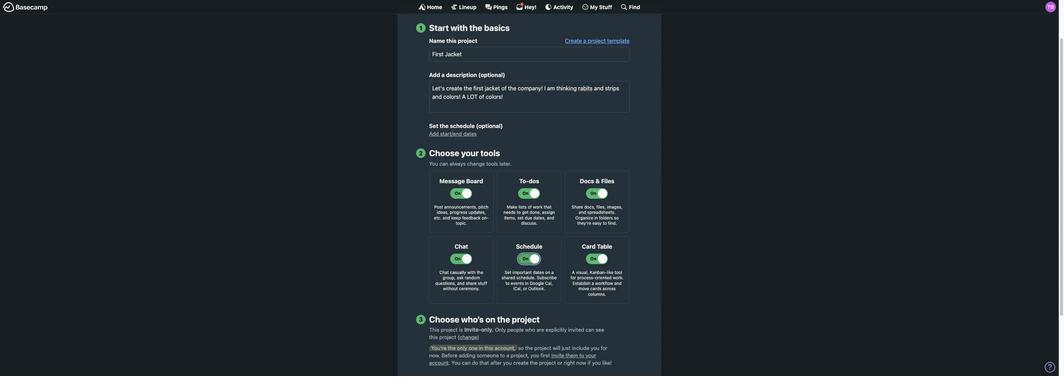 Task type: locate. For each thing, give the bounding box(es) containing it.
with up "name this project"
[[451, 23, 468, 33]]

can down adding
[[462, 360, 471, 366]]

2 add from the top
[[430, 131, 439, 137]]

the inside chat casually with the group, ask random questions, and share stuff without ceremony.
[[477, 270, 484, 275]]

to down shared
[[506, 281, 510, 286]]

0 vertical spatial you
[[430, 160, 438, 167]]

is
[[459, 327, 463, 333]]

the inside so the project will just include you for now. before adding someone to a project, you first
[[526, 345, 533, 351]]

1 vertical spatial can
[[586, 327, 595, 333]]

this
[[447, 38, 457, 44], [430, 334, 438, 341], [485, 345, 494, 351]]

0 vertical spatial or
[[524, 286, 528, 292]]

so up project,
[[519, 345, 524, 351]]

change link
[[460, 334, 478, 341]]

schedule
[[450, 123, 475, 129]]

0 horizontal spatial or
[[524, 286, 528, 292]]

later.
[[500, 160, 512, 167]]

set inside set the schedule (optional) add start/end dates
[[430, 123, 439, 129]]

0 vertical spatial dates
[[464, 131, 477, 137]]

include
[[572, 345, 590, 351]]

change down "choose your tools" at the top of the page
[[468, 160, 485, 167]]

share docs, files, images, and spreadsheets. organize in folders so they're easy to find.
[[572, 204, 623, 226]]

that inside make lists of work that needs to get done, assign items, set due dates, and discuss.
[[544, 204, 552, 210]]

you up the ". you can do that after you create the project or right now if you like!"
[[531, 352, 540, 359]]

0 horizontal spatial this
[[430, 334, 438, 341]]

0 horizontal spatial in
[[479, 345, 484, 351]]

1 vertical spatial so
[[519, 345, 524, 351]]

chat up group,
[[440, 270, 449, 275]]

activity link
[[545, 4, 574, 11]]

dates inside set important dates on a shared schedule. subscribe to events in google cal, ical, or outlook.
[[533, 270, 545, 275]]

to up set
[[517, 210, 521, 215]]

in up easy
[[595, 215, 598, 221]]

1 horizontal spatial this
[[447, 38, 457, 44]]

for inside so the project will just include you for now. before adding someone to a project, you first
[[601, 345, 608, 351]]

topic.
[[456, 221, 467, 226]]

tools up later.
[[481, 148, 500, 158]]

process-
[[578, 275, 596, 281]]

1 vertical spatial set
[[505, 270, 512, 275]]

1 horizontal spatial or
[[558, 360, 563, 366]]

now
[[577, 360, 587, 366]]

this inside only people who are explicitly invited can see this project (
[[430, 334, 438, 341]]

to inside make lists of work that needs to get done, assign items, set due dates, and discuss.
[[517, 210, 521, 215]]

project left (
[[440, 334, 457, 341]]

0 vertical spatial choose
[[430, 148, 460, 158]]

set up add start/end dates "link"
[[430, 123, 439, 129]]

to inside so the project will just include you for now. before adding someone to a project, you first
[[501, 352, 506, 359]]

project up first
[[535, 345, 552, 351]]

invited
[[569, 327, 585, 333]]

1 vertical spatial for
[[601, 345, 608, 351]]

this project is invite-only.
[[430, 327, 494, 333]]

1 vertical spatial choose
[[430, 315, 460, 324]]

across
[[603, 286, 616, 292]]

1 vertical spatial with
[[468, 270, 476, 275]]

Name this project text field
[[430, 47, 630, 62]]

in inside share docs, files, images, and spreadsheets. organize in folders so they're easy to find.
[[595, 215, 598, 221]]

change down invite-
[[460, 334, 478, 341]]

a up subscribe
[[552, 270, 554, 275]]

the up project,
[[526, 345, 533, 351]]

images,
[[608, 204, 623, 210]]

visual,
[[577, 270, 589, 275]]

set up shared
[[505, 270, 512, 275]]

0 vertical spatial this
[[447, 38, 457, 44]]

and down assign
[[547, 215, 555, 221]]

docs
[[580, 178, 595, 185]]

1 horizontal spatial that
[[544, 204, 552, 210]]

your up if
[[586, 352, 597, 359]]

announcements,
[[445, 204, 478, 210]]

0 vertical spatial in
[[595, 215, 598, 221]]

project down "start with the basics"
[[458, 38, 478, 44]]

0 vertical spatial add
[[430, 72, 440, 78]]

1 choose from the top
[[430, 148, 460, 158]]

0 horizontal spatial that
[[480, 360, 489, 366]]

establish
[[573, 281, 591, 286]]

items,
[[505, 215, 517, 221]]

your up you can always change tools later.
[[462, 148, 479, 158]]

0 horizontal spatial for
[[571, 275, 577, 281]]

and inside a visual, kanban-like tool for process-oriented work. establish a workflow and move cards across columns.
[[615, 281, 622, 286]]

1 vertical spatial you
[[452, 360, 461, 366]]

switch accounts image
[[3, 2, 48, 13]]

0 horizontal spatial chat
[[440, 270, 449, 275]]

and down ideas,
[[443, 215, 451, 221]]

discuss.
[[522, 221, 538, 226]]

so inside share docs, files, images, and spreadsheets. organize in folders so they're easy to find.
[[615, 215, 619, 221]]

basics
[[485, 23, 510, 33]]

0 vertical spatial (optional)
[[479, 72, 506, 78]]

a down account,
[[507, 352, 510, 359]]

and down ask
[[458, 281, 465, 286]]

1 horizontal spatial your
[[586, 352, 597, 359]]

pings button
[[485, 4, 508, 11]]

0 vertical spatial set
[[430, 123, 439, 129]]

this down this
[[430, 334, 438, 341]]

1 vertical spatial on
[[486, 315, 496, 324]]

0 vertical spatial on
[[546, 270, 551, 275]]

to down account,
[[501, 352, 506, 359]]

1 horizontal spatial set
[[505, 270, 512, 275]]

for down a
[[571, 275, 577, 281]]

2 horizontal spatial this
[[485, 345, 494, 351]]

dates up subscribe
[[533, 270, 545, 275]]

0 horizontal spatial set
[[430, 123, 439, 129]]

find
[[630, 4, 641, 10]]

tools left later.
[[487, 160, 499, 167]]

1 vertical spatial your
[[586, 352, 597, 359]]

0 vertical spatial for
[[571, 275, 577, 281]]

Add a description (optional) text field
[[430, 81, 630, 113]]

to inside share docs, files, images, and spreadsheets. organize in folders so they're easy to find.
[[603, 221, 607, 226]]

(optional) right description at the left
[[479, 72, 506, 78]]

)
[[478, 334, 480, 341]]

can left see
[[586, 327, 595, 333]]

casually
[[450, 270, 467, 275]]

for up "like!"
[[601, 345, 608, 351]]

files,
[[597, 204, 606, 210]]

on
[[546, 270, 551, 275], [486, 315, 496, 324]]

if
[[588, 360, 591, 366]]

start with the basics
[[430, 23, 510, 33]]

1 horizontal spatial you
[[452, 360, 461, 366]]

dates down 'schedule'
[[464, 131, 477, 137]]

chat down the topic.
[[455, 243, 468, 250]]

outlook.
[[529, 286, 546, 292]]

0 horizontal spatial can
[[440, 160, 449, 167]]

tyler black image
[[1046, 2, 1057, 12]]

cal,
[[546, 281, 553, 286]]

questions,
[[436, 281, 456, 286]]

(optional) right 'schedule'
[[476, 123, 503, 129]]

done,
[[530, 210, 541, 215]]

(optional) inside set the schedule (optional) add start/end dates
[[476, 123, 503, 129]]

the up "random"
[[477, 270, 484, 275]]

create
[[565, 38, 582, 44]]

progress
[[450, 210, 468, 215]]

1 vertical spatial this
[[430, 334, 438, 341]]

0 vertical spatial chat
[[455, 243, 468, 250]]

for inside a visual, kanban-like tool for process-oriented work. establish a workflow and move cards across columns.
[[571, 275, 577, 281]]

you left 'always'
[[430, 160, 438, 167]]

1 vertical spatial that
[[480, 360, 489, 366]]

and down work.
[[615, 281, 622, 286]]

that for do
[[480, 360, 489, 366]]

2 horizontal spatial in
[[595, 215, 598, 221]]

group,
[[443, 275, 456, 281]]

share
[[572, 204, 584, 210]]

that up assign
[[544, 204, 552, 210]]

0 horizontal spatial so
[[519, 345, 524, 351]]

(optional)
[[479, 72, 506, 78], [476, 123, 503, 129]]

start
[[430, 23, 449, 33]]

this up "someone" on the bottom left
[[485, 345, 494, 351]]

lineup link
[[451, 4, 477, 11]]

main element
[[0, 0, 1060, 14]]

message board
[[440, 178, 484, 185]]

0 horizontal spatial dates
[[464, 131, 477, 137]]

organize
[[576, 215, 594, 221]]

add
[[430, 72, 440, 78], [430, 131, 439, 137]]

choose up this
[[430, 315, 460, 324]]

are
[[537, 327, 545, 333]]

set inside set important dates on a shared schedule. subscribe to events in google cal, ical, or outlook.
[[505, 270, 512, 275]]

the up the start/end at the left of the page
[[440, 123, 449, 129]]

spreadsheets.
[[588, 210, 616, 215]]

the up before on the left bottom of the page
[[448, 345, 456, 351]]

first
[[541, 352, 551, 359]]

docs,
[[585, 204, 596, 210]]

or down invite
[[558, 360, 563, 366]]

1 vertical spatial dates
[[533, 270, 545, 275]]

1 horizontal spatial on
[[546, 270, 551, 275]]

choose
[[430, 148, 460, 158], [430, 315, 460, 324]]

2
[[419, 150, 423, 157]]

1 horizontal spatial for
[[601, 345, 608, 351]]

choose up 'always'
[[430, 148, 460, 158]]

ask
[[457, 275, 464, 281]]

(optional) for add a description (optional)
[[479, 72, 506, 78]]

stuff
[[600, 4, 613, 10]]

on up only. at the bottom of the page
[[486, 315, 496, 324]]

this right name
[[447, 38, 457, 44]]

table
[[597, 243, 613, 250]]

updates,
[[469, 210, 486, 215]]

chat inside chat casually with the group, ask random questions, and share stuff without ceremony.
[[440, 270, 449, 275]]

schedule
[[516, 243, 543, 250]]

like
[[607, 270, 614, 275]]

home link
[[419, 4, 443, 11]]

in down schedule.
[[526, 281, 529, 286]]

on up subscribe
[[546, 270, 551, 275]]

and up 'organize'
[[579, 210, 587, 215]]

1 vertical spatial in
[[526, 281, 529, 286]]

2 horizontal spatial can
[[586, 327, 595, 333]]

docs & files
[[580, 178, 615, 185]]

to down folders
[[603, 221, 607, 226]]

pings
[[494, 4, 508, 10]]

0 vertical spatial that
[[544, 204, 552, 210]]

1 horizontal spatial dates
[[533, 270, 545, 275]]

hey! button
[[517, 2, 537, 11]]

0 vertical spatial your
[[462, 148, 479, 158]]

you
[[591, 345, 600, 351], [531, 352, 540, 359], [504, 360, 512, 366], [593, 360, 601, 366]]

home
[[427, 4, 443, 10]]

0 vertical spatial so
[[615, 215, 619, 221]]

1 horizontal spatial so
[[615, 215, 619, 221]]

1 vertical spatial chat
[[440, 270, 449, 275]]

can left 'always'
[[440, 160, 449, 167]]

you right .
[[452, 360, 461, 366]]

people
[[508, 327, 524, 333]]

or right ical,
[[524, 286, 528, 292]]

for
[[571, 275, 577, 281], [601, 345, 608, 351]]

name
[[430, 38, 445, 44]]

add left description at the left
[[430, 72, 440, 78]]

add left the start/end at the left of the page
[[430, 131, 439, 137]]

so up the find.
[[615, 215, 619, 221]]

a up cards
[[592, 281, 595, 286]]

1 vertical spatial add
[[430, 131, 439, 137]]

in
[[595, 215, 598, 221], [526, 281, 529, 286], [479, 345, 484, 351]]

set for important
[[505, 270, 512, 275]]

so the project will just include you for now. before adding someone to a project, you first
[[430, 345, 608, 359]]

(optional) for set the schedule (optional) add start/end dates
[[476, 123, 503, 129]]

files
[[602, 178, 615, 185]]

to up now
[[580, 352, 585, 359]]

feedback
[[462, 215, 481, 221]]

project left template
[[588, 38, 606, 44]]

easy
[[593, 221, 602, 226]]

in right one
[[479, 345, 484, 351]]

1 vertical spatial change
[[460, 334, 478, 341]]

chat for chat
[[455, 243, 468, 250]]

1 horizontal spatial chat
[[455, 243, 468, 250]]

or inside set important dates on a shared schedule. subscribe to events in google cal, ical, or outlook.
[[524, 286, 528, 292]]

now.
[[430, 352, 441, 359]]

2 choose from the top
[[430, 315, 460, 324]]

with up "random"
[[468, 270, 476, 275]]

1 horizontal spatial in
[[526, 281, 529, 286]]

chat for chat casually with the group, ask random questions, and share stuff without ceremony.
[[440, 270, 449, 275]]

1 horizontal spatial can
[[462, 360, 471, 366]]

you right if
[[593, 360, 601, 366]]

that down "someone" on the bottom left
[[480, 360, 489, 366]]

1 vertical spatial (optional)
[[476, 123, 503, 129]]

description
[[446, 72, 477, 78]]



Task type: describe. For each thing, give the bounding box(es) containing it.
important
[[513, 270, 532, 275]]

invite them to your account
[[430, 352, 597, 366]]

see
[[596, 327, 605, 333]]

a right create
[[584, 38, 587, 44]]

can inside only people who are explicitly invited can see this project (
[[586, 327, 595, 333]]

0 horizontal spatial your
[[462, 148, 479, 158]]

1 vertical spatial or
[[558, 360, 563, 366]]

account
[[430, 360, 449, 366]]

this
[[430, 327, 440, 333]]

the left basics
[[470, 23, 483, 33]]

add inside set the schedule (optional) add start/end dates
[[430, 131, 439, 137]]

dos
[[529, 178, 540, 185]]

so inside so the project will just include you for now. before adding someone to a project, you first
[[519, 345, 524, 351]]

add a description (optional)
[[430, 72, 506, 78]]

hey!
[[525, 4, 537, 10]]

a inside a visual, kanban-like tool for process-oriented work. establish a workflow and move cards across columns.
[[592, 281, 595, 286]]

2 vertical spatial in
[[479, 345, 484, 351]]

like!
[[603, 360, 612, 366]]

post
[[435, 204, 443, 210]]

pitch
[[479, 204, 489, 210]]

columns.
[[589, 292, 607, 297]]

lists
[[519, 204, 527, 210]]

one
[[469, 345, 478, 351]]

lineup
[[460, 4, 477, 10]]

project down first
[[540, 360, 556, 366]]

project,
[[511, 352, 530, 359]]

you right include
[[591, 345, 600, 351]]

name this project
[[430, 38, 478, 44]]

after
[[491, 360, 502, 366]]

to-dos
[[520, 178, 540, 185]]

find.
[[608, 221, 617, 226]]

due
[[525, 215, 533, 221]]

2 vertical spatial can
[[462, 360, 471, 366]]

workflow
[[596, 281, 614, 286]]

adding
[[459, 352, 476, 359]]

to inside invite them to your account
[[580, 352, 585, 359]]

and inside chat casually with the group, ask random questions, and share stuff without ceremony.
[[458, 281, 465, 286]]

the up only
[[498, 315, 511, 324]]

only.
[[482, 327, 494, 333]]

move
[[579, 286, 590, 292]]

on-
[[482, 215, 489, 221]]

that for work
[[544, 204, 552, 210]]

the inside set the schedule (optional) add start/end dates
[[440, 123, 449, 129]]

who
[[526, 327, 536, 333]]

ical,
[[514, 286, 522, 292]]

project inside so the project will just include you for now. before adding someone to a project, you first
[[535, 345, 552, 351]]

they're
[[578, 221, 592, 226]]

your inside invite them to your account
[[586, 352, 597, 359]]

create a project template
[[565, 38, 630, 44]]

without
[[443, 286, 458, 292]]

and inside post announcements, pitch ideas, progress updates, etc. and keep feedback on- topic.
[[443, 215, 451, 221]]

subscribe
[[537, 275, 557, 281]]

kanban-
[[590, 270, 607, 275]]

work.
[[613, 275, 624, 281]]

message
[[440, 178, 465, 185]]

work
[[533, 204, 543, 210]]

project inside only people who are explicitly invited can see this project (
[[440, 334, 457, 341]]

change )
[[460, 334, 480, 341]]

invite them to your account link
[[430, 352, 597, 366]]

them
[[566, 352, 578, 359]]

0 horizontal spatial on
[[486, 315, 496, 324]]

with inside chat casually with the group, ask random questions, and share stuff without ceremony.
[[468, 270, 476, 275]]

always
[[450, 160, 466, 167]]

a inside so the project will just include you for now. before adding someone to a project, you first
[[507, 352, 510, 359]]

choose your tools
[[430, 148, 500, 158]]

project left is
[[441, 327, 458, 333]]

tool
[[615, 270, 623, 275]]

0 vertical spatial change
[[468, 160, 485, 167]]

find button
[[621, 4, 641, 11]]

to-
[[520, 178, 529, 185]]

1 vertical spatial tools
[[487, 160, 499, 167]]

activity
[[554, 4, 574, 10]]

a inside set important dates on a shared schedule. subscribe to events in google cal, ical, or outlook.
[[552, 270, 554, 275]]

2 vertical spatial this
[[485, 345, 494, 351]]

and inside make lists of work that needs to get done, assign items, set due dates, and discuss.
[[547, 215, 555, 221]]

shared
[[502, 275, 516, 281]]

to inside set important dates on a shared schedule. subscribe to events in google cal, ical, or outlook.
[[506, 281, 510, 286]]

my stuff
[[591, 4, 613, 10]]

my stuff button
[[582, 4, 613, 11]]

only people who are explicitly invited can see this project (
[[430, 327, 605, 341]]

get
[[522, 210, 529, 215]]

and inside share docs, files, images, and spreadsheets. organize in folders so they're easy to find.
[[579, 210, 587, 215]]

you right after
[[504, 360, 512, 366]]

ceremony.
[[459, 286, 480, 292]]

google
[[530, 281, 544, 286]]

cards
[[591, 286, 602, 292]]

set for the
[[430, 123, 439, 129]]

schedule.
[[517, 275, 536, 281]]

0 vertical spatial tools
[[481, 148, 500, 158]]

.
[[449, 360, 450, 366]]

card
[[582, 243, 596, 250]]

share
[[466, 281, 477, 286]]

start/end
[[441, 131, 462, 137]]

choose for choose who's on the project
[[430, 315, 460, 324]]

choose who's on the project
[[430, 315, 540, 324]]

set important dates on a shared schedule. subscribe to events in google cal, ical, or outlook.
[[502, 270, 557, 292]]

. you can do that after you create the project or right now if you like!
[[449, 360, 612, 366]]

right
[[564, 360, 575, 366]]

0 vertical spatial with
[[451, 23, 468, 33]]

chat casually with the group, ask random questions, and share stuff without ceremony.
[[436, 270, 488, 292]]

1 add from the top
[[430, 72, 440, 78]]

folders
[[600, 215, 613, 221]]

before
[[442, 352, 458, 359]]

project up who
[[512, 315, 540, 324]]

you're
[[432, 345, 447, 351]]

invite
[[552, 352, 565, 359]]

dates inside set the schedule (optional) add start/end dates
[[464, 131, 477, 137]]

on inside set important dates on a shared schedule. subscribe to events in google cal, ical, or outlook.
[[546, 270, 551, 275]]

post announcements, pitch ideas, progress updates, etc. and keep feedback on- topic.
[[434, 204, 489, 226]]

0 horizontal spatial you
[[430, 160, 438, 167]]

invite-
[[465, 327, 482, 333]]

choose for choose your tools
[[430, 148, 460, 158]]

assign
[[543, 210, 555, 215]]

a left description at the left
[[442, 72, 445, 78]]

in inside set important dates on a shared schedule. subscribe to events in google cal, ical, or outlook.
[[526, 281, 529, 286]]

will
[[553, 345, 561, 351]]

create
[[514, 360, 529, 366]]

only
[[457, 345, 468, 351]]

events
[[511, 281, 524, 286]]

random
[[465, 275, 480, 281]]

the right create
[[530, 360, 538, 366]]

0 vertical spatial can
[[440, 160, 449, 167]]

just
[[562, 345, 571, 351]]



Task type: vqa. For each thing, say whether or not it's contained in the screenshot.
the right your
yes



